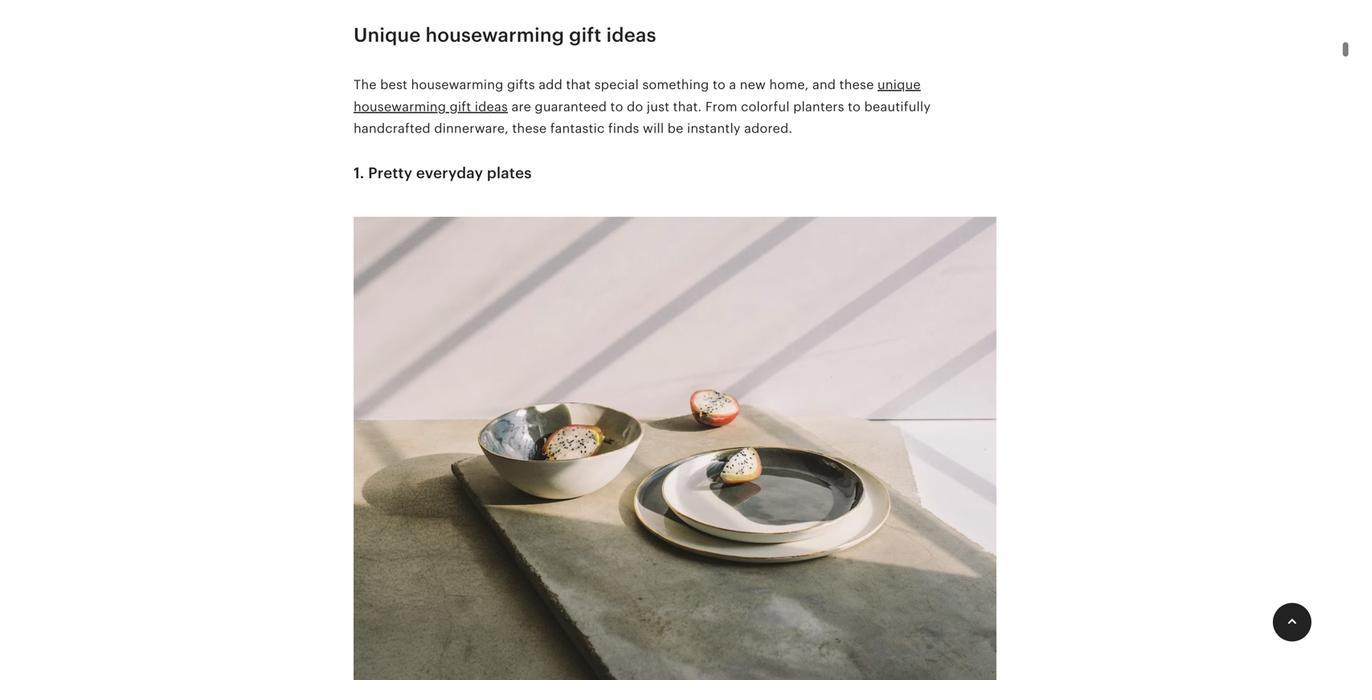Task type: describe. For each thing, give the bounding box(es) containing it.
pretty
[[368, 165, 413, 181]]

best
[[380, 78, 408, 92]]

that
[[566, 78, 591, 92]]

from
[[706, 100, 738, 114]]

plates
[[487, 165, 532, 181]]

ideas for unique housewarming gift ideas
[[606, 24, 656, 46]]

just
[[647, 100, 670, 114]]

2 horizontal spatial to
[[848, 100, 861, 114]]

best housewarming gifts on etsy image
[[354, 207, 997, 681]]

planters
[[793, 100, 845, 114]]

are
[[512, 100, 531, 114]]

1 vertical spatial housewarming
[[411, 78, 504, 92]]

instantly
[[687, 121, 741, 136]]

the
[[354, 78, 377, 92]]

1 horizontal spatial to
[[713, 78, 726, 92]]

unique
[[354, 24, 421, 46]]

unique housewarming gift ideas link
[[354, 78, 921, 114]]

adored.
[[744, 121, 793, 136]]

beautifully
[[864, 100, 931, 114]]

unique housewarming gift ideas
[[354, 78, 921, 114]]

handcrafted
[[354, 121, 431, 136]]

fantastic
[[550, 121, 605, 136]]

do
[[627, 100, 643, 114]]

add
[[539, 78, 563, 92]]

1.
[[354, 165, 364, 181]]



Task type: vqa. For each thing, say whether or not it's contained in the screenshot.
the bottom HOUSEWARMING
yes



Task type: locate. For each thing, give the bounding box(es) containing it.
0 vertical spatial these
[[840, 78, 874, 92]]

1 horizontal spatial gift
[[569, 24, 602, 46]]

1 horizontal spatial these
[[840, 78, 874, 92]]

2 vertical spatial housewarming
[[354, 100, 446, 114]]

colorful
[[741, 100, 790, 114]]

gift up the that
[[569, 24, 602, 46]]

1 vertical spatial gift
[[450, 100, 471, 114]]

everyday
[[416, 165, 483, 181]]

new
[[740, 78, 766, 92]]

will
[[643, 121, 664, 136]]

1 horizontal spatial ideas
[[606, 24, 656, 46]]

to
[[713, 78, 726, 92], [611, 100, 623, 114], [848, 100, 861, 114]]

these down are
[[512, 121, 547, 136]]

ideas for unique housewarming gift ideas
[[475, 100, 508, 114]]

0 vertical spatial ideas
[[606, 24, 656, 46]]

0 horizontal spatial these
[[512, 121, 547, 136]]

to left do
[[611, 100, 623, 114]]

housewarming for unique housewarming gift ideas
[[354, 100, 446, 114]]

1 vertical spatial ideas
[[475, 100, 508, 114]]

gift
[[569, 24, 602, 46], [450, 100, 471, 114]]

these for and
[[840, 78, 874, 92]]

special
[[595, 78, 639, 92]]

gifts
[[507, 78, 535, 92]]

the best housewarming gifts add that special something to a new home, and these
[[354, 78, 878, 92]]

finds
[[608, 121, 639, 136]]

0 vertical spatial gift
[[569, 24, 602, 46]]

unique
[[878, 78, 921, 92]]

to right planters
[[848, 100, 861, 114]]

gift for unique housewarming gift ideas
[[569, 24, 602, 46]]

0 vertical spatial housewarming
[[426, 24, 564, 46]]

housewarming up dinnerware,
[[411, 78, 504, 92]]

1. pretty everyday plates
[[354, 165, 532, 181]]

these for dinnerware,
[[512, 121, 547, 136]]

that.
[[673, 100, 702, 114]]

housewarming down best
[[354, 100, 446, 114]]

housewarming up gifts
[[426, 24, 564, 46]]

housewarming inside unique housewarming gift ideas
[[354, 100, 446, 114]]

and
[[813, 78, 836, 92]]

gift for unique housewarming gift ideas
[[450, 100, 471, 114]]

these right and
[[840, 78, 874, 92]]

to left a
[[713, 78, 726, 92]]

are guaranteed to do just that. from colorful planters to beautifully handcrafted dinnerware, these fantastic finds will be instantly adored.
[[354, 100, 931, 136]]

ideas up dinnerware,
[[475, 100, 508, 114]]

home,
[[770, 78, 809, 92]]

ideas
[[606, 24, 656, 46], [475, 100, 508, 114]]

dinnerware,
[[434, 121, 509, 136]]

housewarming for unique housewarming gift ideas
[[426, 24, 564, 46]]

housewarming
[[426, 24, 564, 46], [411, 78, 504, 92], [354, 100, 446, 114]]

guaranteed
[[535, 100, 607, 114]]

these
[[840, 78, 874, 92], [512, 121, 547, 136]]

these inside are guaranteed to do just that. from colorful planters to beautifully handcrafted dinnerware, these fantastic finds will be instantly adored.
[[512, 121, 547, 136]]

gift inside unique housewarming gift ideas
[[450, 100, 471, 114]]

something
[[643, 78, 709, 92]]

gift up dinnerware,
[[450, 100, 471, 114]]

1 vertical spatial these
[[512, 121, 547, 136]]

ideas up special at left
[[606, 24, 656, 46]]

a
[[729, 78, 737, 92]]

0 horizontal spatial ideas
[[475, 100, 508, 114]]

0 horizontal spatial to
[[611, 100, 623, 114]]

unique housewarming gift ideas
[[354, 24, 656, 46]]

0 horizontal spatial gift
[[450, 100, 471, 114]]

be
[[668, 121, 684, 136]]

ideas inside unique housewarming gift ideas
[[475, 100, 508, 114]]



